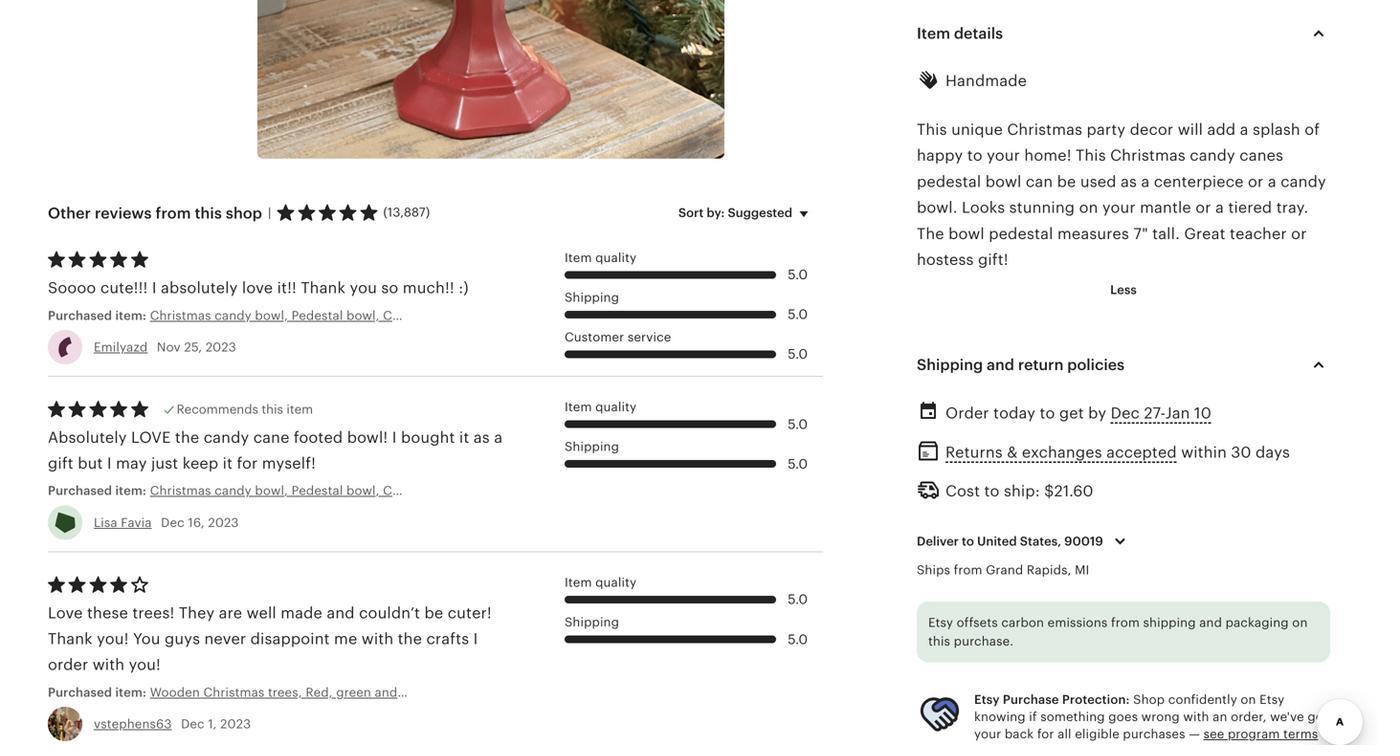 Task type: vqa. For each thing, say whether or not it's contained in the screenshot.
cart for 4 people have this in their cart
no



Task type: describe. For each thing, give the bounding box(es) containing it.
bowl, down bowl!
[[347, 484, 380, 499]]

measures
[[1058, 225, 1130, 243]]

this unique christmas party decor will add a splash of happy to your home!  this christmas candy canes pedestal bowl can be used as a centerpiece or a candy bowl. looks stunning on your mantle or a tiered tray. the bowl pedestal measures 7" tall. great teacher or hostess gift!
[[917, 121, 1327, 269]]

happy
[[917, 147, 964, 164]]

may
[[116, 455, 147, 473]]

centerpiece
[[1155, 173, 1244, 190]]

tray.
[[1277, 199, 1309, 216]]

on inside this unique christmas party decor will add a splash of happy to your home!  this christmas candy canes pedestal bowl can be used as a centerpiece or a candy bowl. looks stunning on your mantle or a tiered tray. the bowl pedestal measures 7" tall. great teacher or hostess gift!
[[1080, 199, 1099, 216]]

0 vertical spatial pedestal
[[917, 173, 982, 190]]

tiered
[[1229, 199, 1273, 216]]

sort
[[679, 206, 704, 220]]

nov
[[157, 340, 181, 355]]

decor
[[1130, 121, 1174, 138]]

they
[[179, 605, 215, 622]]

eligible
[[1076, 728, 1120, 742]]

bowl, down myself!
[[255, 484, 288, 499]]

shipping and return policies
[[917, 357, 1125, 374]]

offsets
[[957, 616, 998, 631]]

2023 for they
[[220, 718, 251, 732]]

:)
[[459, 280, 469, 297]]

ship:
[[1004, 483, 1041, 500]]

and inside dropdown button
[[987, 357, 1015, 374]]

purchased item: christmas candy bowl, pedestal bowl, christmas party serving piece for footed
[[48, 484, 565, 499]]

we've
[[1271, 710, 1305, 725]]

trees!
[[132, 605, 175, 622]]

dec 27-jan 10 button
[[1111, 400, 1212, 428]]

wrong
[[1142, 710, 1180, 725]]

goes
[[1109, 710, 1139, 725]]

1 5.0 from the top
[[788, 267, 808, 283]]

emissions
[[1048, 616, 1108, 631]]

3 5.0 from the top
[[788, 347, 808, 362]]

0 horizontal spatial this
[[195, 205, 222, 222]]

etsy for etsy offsets carbon emissions from shipping and packaging on this purchase.
[[929, 616, 954, 631]]

0 vertical spatial it
[[460, 429, 470, 447]]

exchanges
[[1023, 444, 1103, 462]]

christmas down just
[[150, 484, 211, 499]]

to inside this unique christmas party decor will add a splash of happy to your home!  this christmas candy canes pedestal bowl can be used as a centerpiece or a candy bowl. looks stunning on your mantle or a tiered tray. the bowl pedestal measures 7" tall. great teacher or hostess gift!
[[968, 147, 983, 164]]

serving for soooo cute!!! i absolutely love it!! thank you so much!! :)
[[483, 309, 528, 323]]

as inside absolutely love the candy cane footed bowl!  i bought it as a gift but i may just keep it for myself!
[[474, 429, 490, 447]]

quality for absolutely love the candy cane footed bowl!  i bought it as a gift but i may just keep it for myself!
[[596, 400, 637, 415]]

party for :)
[[448, 309, 479, 323]]

cuter!
[[448, 605, 492, 622]]

if
[[1030, 710, 1038, 725]]

today
[[994, 405, 1036, 422]]

shipping for absolutely love the candy cane footed bowl!  i bought it as a gift but i may just keep it for myself!
[[565, 440, 620, 454]]

less button
[[1096, 273, 1152, 308]]

i right "cute!!!"
[[152, 280, 157, 297]]

1 horizontal spatial this
[[1076, 147, 1107, 164]]

bowl.
[[917, 199, 958, 216]]

home!
[[1025, 147, 1072, 164]]

16,
[[188, 516, 205, 530]]

7 5.0 from the top
[[788, 632, 808, 648]]

never
[[204, 631, 246, 648]]

service
[[628, 330, 672, 345]]

i right but
[[107, 455, 112, 473]]

1 horizontal spatial thank
[[301, 280, 346, 297]]

the
[[917, 225, 945, 243]]

confidently
[[1169, 693, 1238, 707]]

guys
[[165, 631, 200, 648]]

terms
[[1284, 728, 1319, 742]]

other reviews from this shop
[[48, 205, 262, 222]]

(13,887)
[[383, 205, 430, 220]]

splash
[[1253, 121, 1301, 138]]

purchase.
[[954, 635, 1014, 649]]

purchased item: christmas candy bowl, pedestal bowl, christmas party serving piece for it!!
[[48, 309, 565, 323]]

2 horizontal spatial or
[[1292, 225, 1308, 243]]

from inside "etsy offsets carbon emissions from shipping and packaging on this purchase."
[[1112, 616, 1140, 631]]

ships
[[917, 563, 951, 578]]

emilyazd link
[[94, 340, 148, 355]]

1 vertical spatial dec
[[161, 516, 185, 530]]

just
[[151, 455, 178, 473]]

your inside shop confidently on etsy knowing if something goes wrong with an order, we've got your back for all eligible purchases —
[[975, 728, 1002, 742]]

couldn't
[[359, 605, 420, 622]]

sort by: suggested button
[[664, 193, 830, 233]]

shop
[[226, 205, 262, 222]]

me
[[334, 631, 358, 648]]

party inside this unique christmas party decor will add a splash of happy to your home!  this christmas candy canes pedestal bowl can be used as a centerpiece or a candy bowl. looks stunning on your mantle or a tiered tray. the bowl pedestal measures 7" tall. great teacher or hostess gift!
[[1087, 121, 1126, 138]]

item: for love
[[115, 484, 146, 499]]

21.60
[[1055, 483, 1094, 500]]

add
[[1208, 121, 1236, 138]]

be inside this unique christmas party decor will add a splash of happy to your home!  this christmas candy canes pedestal bowl can be used as a centerpiece or a candy bowl. looks stunning on your mantle or a tiered tray. the bowl pedestal measures 7" tall. great teacher or hostess gift!
[[1058, 173, 1077, 190]]

0 vertical spatial or
[[1249, 173, 1264, 190]]

reviews
[[95, 205, 152, 222]]

less
[[1111, 283, 1137, 297]]

something
[[1041, 710, 1106, 725]]

as inside this unique christmas party decor will add a splash of happy to your home!  this christmas candy canes pedestal bowl can be used as a centerpiece or a candy bowl. looks stunning on your mantle or a tiered tray. the bowl pedestal measures 7" tall. great teacher or hostess gift!
[[1121, 173, 1138, 190]]

back
[[1005, 728, 1034, 742]]

disappoint
[[251, 631, 330, 648]]

these
[[87, 605, 128, 622]]

christmas down much!!
[[383, 309, 444, 323]]

0 vertical spatial you!
[[97, 631, 129, 648]]

item for absolutely love the candy cane footed bowl!  i bought it as a gift but i may just keep it for myself!
[[565, 400, 592, 415]]

0 horizontal spatial from
[[156, 205, 191, 222]]

made
[[281, 605, 323, 622]]

serving for absolutely love the candy cane footed bowl!  i bought it as a gift but i may just keep it for myself!
[[483, 484, 528, 499]]

stunning
[[1010, 199, 1075, 216]]

0 vertical spatial dec
[[1111, 405, 1140, 422]]

purchased for absolutely love the candy cane footed bowl!  i bought it as a gift but i may just keep it for myself!
[[48, 484, 112, 499]]

all
[[1058, 728, 1072, 742]]

&
[[1007, 444, 1018, 462]]

item for love these trees! they are well made and couldn't be cuter! thank you! you guys never disappoint me with the crafts i order with you!
[[565, 576, 592, 590]]

piece for absolutely love the candy cane footed bowl!  i bought it as a gift but i may just keep it for myself!
[[531, 484, 565, 499]]

see program terms link
[[1204, 728, 1319, 742]]

2023 for absolutely
[[206, 340, 236, 355]]

emilyazd nov 25, 2023
[[94, 340, 236, 355]]

christmas candy bowl, pedestal bowl, christmas party serving piece link for thank
[[150, 307, 565, 325]]

policies
[[1068, 357, 1125, 374]]

christmas candy bowl, pedestal bowl, christmas party serving piece link for bowl!
[[150, 483, 565, 500]]

1 vertical spatial this
[[262, 403, 283, 417]]

accepted
[[1107, 444, 1178, 462]]

1 horizontal spatial bowl
[[986, 173, 1022, 190]]

mi
[[1075, 563, 1090, 578]]

candy down add
[[1190, 147, 1236, 164]]

2 5.0 from the top
[[788, 307, 808, 322]]

you
[[133, 631, 160, 648]]

to inside deliver to united states, 90019 dropdown button
[[962, 535, 975, 549]]

but
[[78, 455, 103, 473]]

christmas down the decor in the top of the page
[[1111, 147, 1186, 164]]

bowl!
[[347, 429, 388, 447]]

0 vertical spatial this
[[917, 121, 948, 138]]

shipping inside shipping and return policies dropdown button
[[917, 357, 984, 374]]

1,
[[208, 718, 217, 732]]

canes
[[1240, 147, 1284, 164]]



Task type: locate. For each thing, give the bounding box(es) containing it.
unique
[[952, 121, 1003, 138]]

return
[[1019, 357, 1064, 374]]

1 horizontal spatial with
[[362, 631, 394, 648]]

2 purchased from the top
[[48, 484, 112, 499]]

1 horizontal spatial from
[[954, 563, 983, 578]]

pedestal down happy
[[917, 173, 982, 190]]

piece for soooo cute!!! i absolutely love it!! thank you so much!! :)
[[531, 309, 565, 323]]

will
[[1178, 121, 1204, 138]]

for left all
[[1038, 728, 1055, 742]]

it right keep
[[223, 455, 233, 473]]

0 vertical spatial 2023
[[206, 340, 236, 355]]

you
[[350, 280, 377, 297]]

got
[[1308, 710, 1329, 725]]

2 vertical spatial your
[[975, 728, 1002, 742]]

1 horizontal spatial or
[[1249, 173, 1264, 190]]

1 vertical spatial pedestal
[[292, 484, 343, 499]]

2 vertical spatial from
[[1112, 616, 1140, 631]]

cane
[[253, 429, 290, 447]]

and up the me
[[327, 605, 355, 622]]

2 horizontal spatial with
[[1184, 710, 1210, 725]]

the inside love these trees! they are well made and couldn't be cuter! thank you! you guys never disappoint me with the crafts i order with you!
[[398, 631, 422, 648]]

2 quality from the top
[[596, 400, 637, 415]]

0 vertical spatial this
[[195, 205, 222, 222]]

customer service
[[565, 330, 672, 345]]

1 vertical spatial for
[[1038, 728, 1055, 742]]

5 5.0 from the top
[[788, 457, 808, 472]]

purchased down soooo
[[48, 309, 112, 323]]

2 vertical spatial item quality
[[565, 576, 637, 590]]

item: up vstephens63
[[115, 686, 146, 700]]

0 vertical spatial piece
[[531, 309, 565, 323]]

item: down may
[[115, 484, 146, 499]]

on
[[1080, 199, 1099, 216], [1293, 616, 1308, 631], [1241, 693, 1257, 707]]

a up mantle at the right top of the page
[[1142, 173, 1150, 190]]

it right 'bought' on the left bottom of page
[[460, 429, 470, 447]]

2 horizontal spatial from
[[1112, 616, 1140, 631]]

from left shipping
[[1112, 616, 1140, 631]]

1 horizontal spatial for
[[1038, 728, 1055, 742]]

1 vertical spatial you!
[[129, 657, 161, 674]]

3 item quality from the top
[[565, 576, 637, 590]]

2 vertical spatial with
[[1184, 710, 1210, 725]]

1 vertical spatial 2023
[[208, 516, 239, 530]]

item quality for soooo cute!!! i absolutely love it!! thank you so much!! :)
[[565, 251, 637, 265]]

1 horizontal spatial this
[[262, 403, 283, 417]]

1 item quality from the top
[[565, 251, 637, 265]]

2 vertical spatial quality
[[596, 576, 637, 590]]

thank up order
[[48, 631, 93, 648]]

1 christmas candy bowl, pedestal bowl, christmas party serving piece link from the top
[[150, 307, 565, 325]]

gift!
[[979, 251, 1009, 269]]

and left return
[[987, 357, 1015, 374]]

christmas candy bowl, pedestal bowl, christmas party serving piece link down bowl!
[[150, 483, 565, 500]]

0 horizontal spatial and
[[327, 605, 355, 622]]

etsy up 'we've'
[[1260, 693, 1285, 707]]

pedestal
[[292, 309, 343, 323], [292, 484, 343, 499]]

1 vertical spatial this
[[1076, 147, 1107, 164]]

bowl, down you
[[347, 309, 380, 323]]

2 vertical spatial purchased
[[48, 686, 112, 700]]

on right packaging
[[1293, 616, 1308, 631]]

2023 right 16,
[[208, 516, 239, 530]]

cute!!!
[[100, 280, 148, 297]]

great
[[1185, 225, 1226, 243]]

4 5.0 from the top
[[788, 417, 808, 432]]

1 horizontal spatial as
[[1121, 173, 1138, 190]]

0 horizontal spatial pedestal
[[917, 173, 982, 190]]

handmade
[[946, 72, 1027, 89]]

protection:
[[1063, 693, 1130, 707]]

you! down these
[[97, 631, 129, 648]]

etsy inside "etsy offsets carbon emissions from shipping and packaging on this purchase."
[[929, 616, 954, 631]]

2 vertical spatial on
[[1241, 693, 1257, 707]]

can
[[1026, 173, 1053, 190]]

1 vertical spatial christmas candy bowl, pedestal bowl, christmas party serving piece link
[[150, 483, 565, 500]]

1 vertical spatial serving
[[483, 484, 528, 499]]

party left the decor in the top of the page
[[1087, 121, 1126, 138]]

etsy inside shop confidently on etsy knowing if something goes wrong with an order, we've got your back for all eligible purchases —
[[1260, 693, 1285, 707]]

or up great on the right top
[[1196, 199, 1212, 216]]

with up purchased item:
[[93, 657, 125, 674]]

purchased item: christmas candy bowl, pedestal bowl, christmas party serving piece down it!!
[[48, 309, 565, 323]]

1 horizontal spatial pedestal
[[989, 225, 1054, 243]]

0 vertical spatial pedestal
[[292, 309, 343, 323]]

2 piece from the top
[[531, 484, 565, 499]]

details
[[954, 25, 1004, 42]]

0 vertical spatial item quality
[[565, 251, 637, 265]]

3 item: from the top
[[115, 686, 146, 700]]

shipping
[[1144, 616, 1197, 631]]

you!
[[97, 631, 129, 648], [129, 657, 161, 674]]

1 vertical spatial item quality
[[565, 400, 637, 415]]

item quality
[[565, 251, 637, 265], [565, 400, 637, 415], [565, 576, 637, 590]]

1 vertical spatial it
[[223, 455, 233, 473]]

from right reviews
[[156, 205, 191, 222]]

it
[[460, 429, 470, 447], [223, 455, 233, 473]]

0 vertical spatial party
[[1087, 121, 1126, 138]]

2023 right 1,
[[220, 718, 251, 732]]

be inside love these trees! they are well made and couldn't be cuter! thank you! you guys never disappoint me with the crafts i order with you!
[[425, 605, 444, 622]]

emilyazd
[[94, 340, 148, 355]]

christmas down absolutely
[[150, 309, 211, 323]]

quality for soooo cute!!! i absolutely love it!! thank you so much!! :)
[[596, 251, 637, 265]]

cost to ship: $ 21.60
[[946, 483, 1094, 500]]

pedestal for footed
[[292, 484, 343, 499]]

0 vertical spatial serving
[[483, 309, 528, 323]]

the inside absolutely love the candy cane footed bowl!  i bought it as a gift but i may just keep it for myself!
[[175, 429, 199, 447]]

0 horizontal spatial on
[[1080, 199, 1099, 216]]

purchases
[[1124, 728, 1186, 742]]

mantle
[[1140, 199, 1192, 216]]

0 horizontal spatial or
[[1196, 199, 1212, 216]]

2 item quality from the top
[[565, 400, 637, 415]]

for inside absolutely love the candy cane footed bowl!  i bought it as a gift but i may just keep it for myself!
[[237, 455, 258, 473]]

well
[[247, 605, 277, 622]]

item:
[[115, 309, 146, 323], [115, 484, 146, 499], [115, 686, 146, 700]]

order
[[48, 657, 88, 674]]

2 vertical spatial or
[[1292, 225, 1308, 243]]

thank inside love these trees! they are well made and couldn't be cuter! thank you! you guys never disappoint me with the crafts i order with you!
[[48, 631, 93, 648]]

customer
[[565, 330, 625, 345]]

candy inside absolutely love the candy cane footed bowl!  i bought it as a gift but i may just keep it for myself!
[[204, 429, 249, 447]]

0 vertical spatial purchased
[[48, 309, 112, 323]]

so
[[381, 280, 399, 297]]

are
[[219, 605, 242, 622]]

the up keep
[[175, 429, 199, 447]]

1 vertical spatial from
[[954, 563, 983, 578]]

on inside "etsy offsets carbon emissions from shipping and packaging on this purchase."
[[1293, 616, 1308, 631]]

vstephens63
[[94, 718, 172, 732]]

dec right by
[[1111, 405, 1140, 422]]

1 vertical spatial or
[[1196, 199, 1212, 216]]

0 horizontal spatial etsy
[[929, 616, 954, 631]]

item quality for love these trees! they are well made and couldn't be cuter! thank you! you guys never disappoint me with the crafts i order with you!
[[565, 576, 637, 590]]

1 vertical spatial quality
[[596, 400, 637, 415]]

from right the ships
[[954, 563, 983, 578]]

2 vertical spatial item:
[[115, 686, 146, 700]]

1 vertical spatial bowl
[[949, 225, 985, 243]]

2 horizontal spatial and
[[1200, 616, 1223, 631]]

recommends this item
[[177, 403, 313, 417]]

christmas candy bowl, pedestal bowl, christmas party serving piece link down you
[[150, 307, 565, 325]]

and inside "etsy offsets carbon emissions from shipping and packaging on this purchase."
[[1200, 616, 1223, 631]]

quality for love these trees! they are well made and couldn't be cuter! thank you! you guys never disappoint me with the crafts i order with you!
[[596, 576, 637, 590]]

jan
[[1166, 405, 1191, 422]]

as
[[1121, 173, 1138, 190], [474, 429, 490, 447]]

purchased item: christmas candy bowl, pedestal bowl, christmas party serving piece down myself!
[[48, 484, 565, 499]]

candy
[[1190, 147, 1236, 164], [1281, 173, 1327, 190], [215, 309, 252, 323], [204, 429, 249, 447], [215, 484, 252, 499]]

0 horizontal spatial for
[[237, 455, 258, 473]]

1 vertical spatial the
[[398, 631, 422, 648]]

your down unique
[[987, 147, 1021, 164]]

absolutely
[[48, 429, 127, 447]]

pedestal down myself!
[[292, 484, 343, 499]]

i inside love these trees! they are well made and couldn't be cuter! thank you! you guys never disappoint me with the crafts i order with you!
[[474, 631, 478, 648]]

2 serving from the top
[[483, 484, 528, 499]]

lisa favia link
[[94, 516, 152, 530]]

1 serving from the top
[[483, 309, 528, 323]]

for inside shop confidently on etsy knowing if something goes wrong with an order, we've got your back for all eligible purchases —
[[1038, 728, 1055, 742]]

bowl, down the soooo cute!!! i absolutely love it!! thank you so much!! :)
[[255, 309, 288, 323]]

of
[[1305, 121, 1321, 138]]

christmas down 'bought' on the left bottom of page
[[383, 484, 444, 499]]

for
[[237, 455, 258, 473], [1038, 728, 1055, 742]]

1 vertical spatial on
[[1293, 616, 1308, 631]]

deliver to united states, 90019 button
[[903, 522, 1147, 562]]

with up —
[[1184, 710, 1210, 725]]

1 vertical spatial with
[[93, 657, 125, 674]]

1 horizontal spatial be
[[1058, 173, 1077, 190]]

2023 right 25,
[[206, 340, 236, 355]]

it!!
[[277, 280, 297, 297]]

on up order, at bottom right
[[1241, 693, 1257, 707]]

2 vertical spatial this
[[929, 635, 951, 649]]

candy down recommends at the left of the page
[[204, 429, 249, 447]]

1 quality from the top
[[596, 251, 637, 265]]

1 piece from the top
[[531, 309, 565, 323]]

0 horizontal spatial the
[[175, 429, 199, 447]]

purchased down but
[[48, 484, 112, 499]]

used
[[1081, 173, 1117, 190]]

order,
[[1231, 710, 1267, 725]]

2 item: from the top
[[115, 484, 146, 499]]

0 vertical spatial thank
[[301, 280, 346, 297]]

item for soooo cute!!! i absolutely love it!! thank you so much!! :)
[[565, 251, 592, 265]]

see
[[1204, 728, 1225, 742]]

to
[[968, 147, 983, 164], [1040, 405, 1056, 422], [985, 483, 1000, 500], [962, 535, 975, 549]]

2 vertical spatial dec
[[181, 718, 205, 732]]

candy down love
[[215, 309, 252, 323]]

a right add
[[1241, 121, 1249, 138]]

with inside shop confidently on etsy knowing if something goes wrong with an order, we've got your back for all eligible purchases —
[[1184, 710, 1210, 725]]

i down cuter!
[[474, 631, 478, 648]]

get
[[1060, 405, 1085, 422]]

to left the "united"
[[962, 535, 975, 549]]

1 vertical spatial piece
[[531, 484, 565, 499]]

item details button
[[900, 10, 1348, 56]]

i right bowl!
[[392, 429, 397, 447]]

this up happy
[[917, 121, 948, 138]]

0 horizontal spatial this
[[917, 121, 948, 138]]

pedestal down it!!
[[292, 309, 343, 323]]

0 horizontal spatial as
[[474, 429, 490, 447]]

this up used at the right of the page
[[1076, 147, 1107, 164]]

with down couldn't
[[362, 631, 394, 648]]

bought
[[401, 429, 455, 447]]

0 vertical spatial with
[[362, 631, 394, 648]]

for down the cane
[[237, 455, 258, 473]]

love
[[48, 605, 83, 622]]

see program terms
[[1204, 728, 1319, 742]]

on inside shop confidently on etsy knowing if something goes wrong with an order, we've got your back for all eligible purchases —
[[1241, 693, 1257, 707]]

this left purchase.
[[929, 635, 951, 649]]

10
[[1195, 405, 1212, 422]]

0 vertical spatial from
[[156, 205, 191, 222]]

you! down you
[[129, 657, 161, 674]]

other
[[48, 205, 91, 222]]

looks
[[962, 199, 1006, 216]]

item: down "cute!!!"
[[115, 309, 146, 323]]

0 vertical spatial item:
[[115, 309, 146, 323]]

to right cost
[[985, 483, 1000, 500]]

your down knowing
[[975, 728, 1002, 742]]

christmas up home!
[[1008, 121, 1083, 138]]

1 item: from the top
[[115, 309, 146, 323]]

item: for cute!!!
[[115, 309, 146, 323]]

bowl down looks
[[949, 225, 985, 243]]

shop confidently on etsy knowing if something goes wrong with an order, we've got your back for all eligible purchases —
[[975, 693, 1329, 742]]

tall.
[[1153, 225, 1181, 243]]

thank right it!!
[[301, 280, 346, 297]]

pedestal down stunning
[[989, 225, 1054, 243]]

pedestal
[[917, 173, 982, 190], [989, 225, 1054, 243]]

united
[[978, 535, 1017, 549]]

love
[[131, 429, 171, 447]]

0 horizontal spatial thank
[[48, 631, 93, 648]]

1 vertical spatial pedestal
[[989, 225, 1054, 243]]

2 christmas candy bowl, pedestal bowl, christmas party serving piece link from the top
[[150, 483, 565, 500]]

absolutely
[[161, 280, 238, 297]]

be up the crafts
[[425, 605, 444, 622]]

1 vertical spatial item:
[[115, 484, 146, 499]]

candy up tray.
[[1281, 173, 1327, 190]]

on up the measures
[[1080, 199, 1099, 216]]

6 5.0 from the top
[[788, 592, 808, 608]]

and inside love these trees! they are well made and couldn't be cuter! thank you! you guys never disappoint me with the crafts i order with you!
[[327, 605, 355, 622]]

shipping for love these trees! they are well made and couldn't be cuter! thank you! you guys never disappoint me with the crafts i order with you!
[[565, 616, 620, 630]]

purchased down order
[[48, 686, 112, 700]]

0 horizontal spatial it
[[223, 455, 233, 473]]

pedestal for it!!
[[292, 309, 343, 323]]

2 pedestal from the top
[[292, 484, 343, 499]]

suggested
[[728, 206, 793, 220]]

the
[[175, 429, 199, 447], [398, 631, 422, 648]]

dec left 1,
[[181, 718, 205, 732]]

lisa
[[94, 516, 117, 530]]

as right used at the right of the page
[[1121, 173, 1138, 190]]

returns & exchanges accepted within 30 days
[[946, 444, 1291, 462]]

1 vertical spatial your
[[1103, 199, 1136, 216]]

30
[[1232, 444, 1252, 462]]

1 horizontal spatial and
[[987, 357, 1015, 374]]

1 vertical spatial purchased item: christmas candy bowl, pedestal bowl, christmas party serving piece
[[48, 484, 565, 499]]

etsy for etsy purchase protection:
[[975, 693, 1000, 707]]

0 horizontal spatial with
[[93, 657, 125, 674]]

this inside "etsy offsets carbon emissions from shipping and packaging on this purchase."
[[929, 635, 951, 649]]

a right 'bought' on the left bottom of page
[[494, 429, 503, 447]]

0 vertical spatial christmas candy bowl, pedestal bowl, christmas party serving piece link
[[150, 307, 565, 325]]

1 pedestal from the top
[[292, 309, 343, 323]]

piece
[[531, 309, 565, 323], [531, 484, 565, 499]]

to left the get
[[1040, 405, 1056, 422]]

returns & exchanges accepted button
[[946, 439, 1178, 467]]

2 vertical spatial 2023
[[220, 718, 251, 732]]

3 quality from the top
[[596, 576, 637, 590]]

your
[[987, 147, 1021, 164], [1103, 199, 1136, 216], [975, 728, 1002, 742]]

as right 'bought' on the left bottom of page
[[474, 429, 490, 447]]

or down tray.
[[1292, 225, 1308, 243]]

party for as
[[448, 484, 479, 499]]

1 horizontal spatial the
[[398, 631, 422, 648]]

a inside absolutely love the candy cane footed bowl!  i bought it as a gift but i may just keep it for myself!
[[494, 429, 503, 447]]

shipping for soooo cute!!! i absolutely love it!! thank you so much!! :)
[[565, 290, 620, 305]]

soooo cute!!! i absolutely love it!! thank you so much!! :)
[[48, 280, 469, 297]]

0 horizontal spatial be
[[425, 605, 444, 622]]

or up tiered
[[1249, 173, 1264, 190]]

absolutely love the candy cane footed bowl!  i bought it as a gift but i may just keep it for myself!
[[48, 429, 503, 473]]

party down 'bought' on the left bottom of page
[[448, 484, 479, 499]]

0 vertical spatial purchased item: christmas candy bowl, pedestal bowl, christmas party serving piece
[[48, 309, 565, 323]]

item inside item details dropdown button
[[917, 25, 951, 42]]

your down used at the right of the page
[[1103, 199, 1136, 216]]

1 horizontal spatial on
[[1241, 693, 1257, 707]]

0 vertical spatial be
[[1058, 173, 1077, 190]]

states,
[[1020, 535, 1062, 549]]

1 vertical spatial be
[[425, 605, 444, 622]]

—
[[1189, 728, 1201, 742]]

a up great on the right top
[[1216, 199, 1225, 216]]

1 horizontal spatial etsy
[[975, 693, 1000, 707]]

candy down keep
[[215, 484, 252, 499]]

27-
[[1145, 405, 1166, 422]]

0 horizontal spatial bowl
[[949, 225, 985, 243]]

purchased for soooo cute!!! i absolutely love it!! thank you so much!! :)
[[48, 309, 112, 323]]

bowl up looks
[[986, 173, 1022, 190]]

order today to get by dec 27-jan 10
[[946, 405, 1212, 422]]

cost
[[946, 483, 981, 500]]

1 horizontal spatial it
[[460, 429, 470, 447]]

2 horizontal spatial etsy
[[1260, 693, 1285, 707]]

2 purchased item: christmas candy bowl, pedestal bowl, christmas party serving piece from the top
[[48, 484, 565, 499]]

etsy
[[929, 616, 954, 631], [975, 693, 1000, 707], [1260, 693, 1285, 707]]

0 vertical spatial quality
[[596, 251, 637, 265]]

a down canes on the right of page
[[1269, 173, 1277, 190]]

0 vertical spatial for
[[237, 455, 258, 473]]

this left item
[[262, 403, 283, 417]]

vstephens63 link
[[94, 718, 172, 732]]

be right the can on the right
[[1058, 173, 1077, 190]]

item quality for absolutely love the candy cane footed bowl!  i bought it as a gift but i may just keep it for myself!
[[565, 400, 637, 415]]

party down :)
[[448, 309, 479, 323]]

favia
[[121, 516, 152, 530]]

2 horizontal spatial this
[[929, 635, 951, 649]]

1 purchased item: christmas candy bowl, pedestal bowl, christmas party serving piece from the top
[[48, 309, 565, 323]]

serving
[[483, 309, 528, 323], [483, 484, 528, 499]]

dec left 16,
[[161, 516, 185, 530]]

1 vertical spatial as
[[474, 429, 490, 447]]

to down unique
[[968, 147, 983, 164]]

deliver
[[917, 535, 959, 549]]

the down couldn't
[[398, 631, 422, 648]]

0 vertical spatial your
[[987, 147, 1021, 164]]

myself!
[[262, 455, 316, 473]]

etsy left offsets
[[929, 616, 954, 631]]

1 vertical spatial party
[[448, 309, 479, 323]]

etsy up knowing
[[975, 693, 1000, 707]]

and right shipping
[[1200, 616, 1223, 631]]

1 purchased from the top
[[48, 309, 112, 323]]

1 vertical spatial thank
[[48, 631, 93, 648]]

item details
[[917, 25, 1004, 42]]

this left the shop
[[195, 205, 222, 222]]

3 purchased from the top
[[48, 686, 112, 700]]



